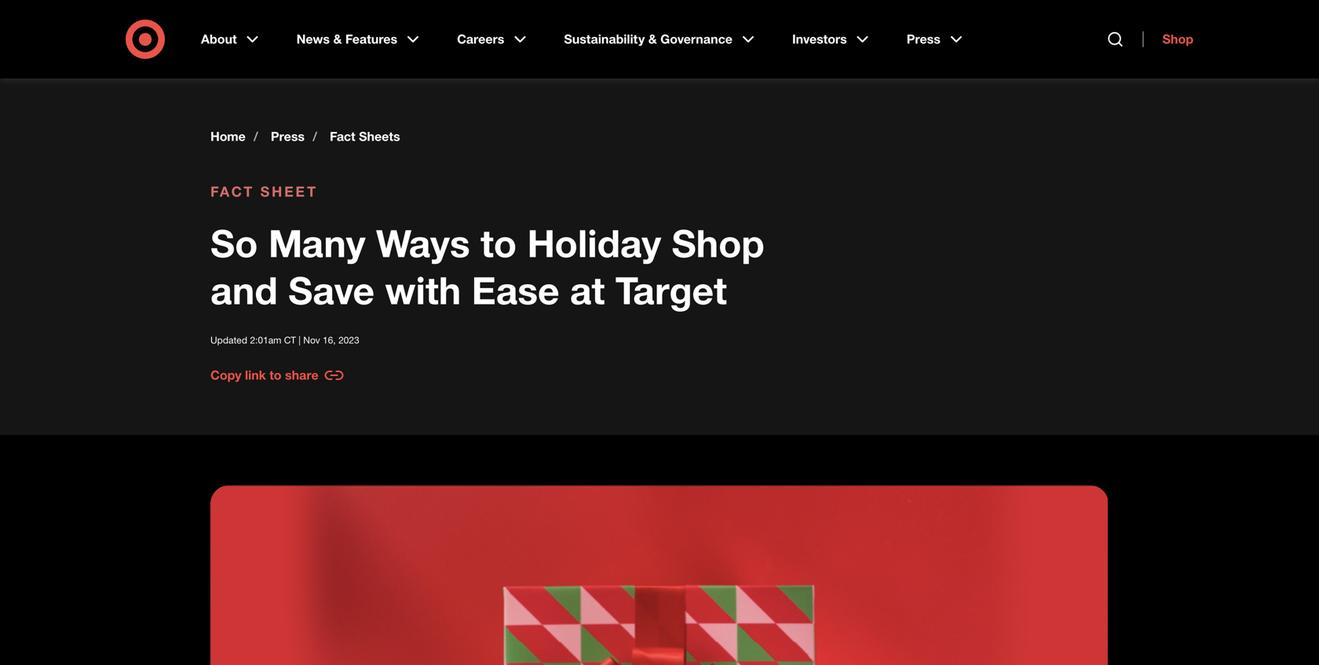 Task type: locate. For each thing, give the bounding box(es) containing it.
1 horizontal spatial fact
[[330, 129, 356, 144]]

0 horizontal spatial fact
[[211, 183, 255, 200]]

0 vertical spatial shop
[[1163, 31, 1194, 47]]

news & features
[[297, 31, 398, 47]]

to
[[481, 220, 517, 266], [270, 368, 282, 383]]

0 vertical spatial to
[[481, 220, 517, 266]]

1 horizontal spatial &
[[649, 31, 657, 47]]

1 horizontal spatial press link
[[896, 19, 977, 60]]

1 horizontal spatial to
[[481, 220, 517, 266]]

fact
[[330, 129, 356, 144], [211, 183, 255, 200]]

&
[[333, 31, 342, 47], [649, 31, 657, 47]]

1 & from the left
[[333, 31, 342, 47]]

updated 2:01am ct | nov 16, 2023
[[211, 334, 360, 346]]

copy
[[211, 368, 242, 383]]

1 vertical spatial fact
[[211, 183, 255, 200]]

0 vertical spatial press
[[907, 31, 941, 47]]

to right the 'link'
[[270, 368, 282, 383]]

investors
[[793, 31, 848, 47]]

shop link
[[1144, 31, 1194, 47]]

fact for fact sheet
[[211, 183, 255, 200]]

press link
[[896, 19, 977, 60], [271, 129, 305, 145]]

0 horizontal spatial shop
[[672, 220, 765, 266]]

investors link
[[782, 19, 884, 60]]

1 vertical spatial press
[[271, 129, 305, 144]]

and
[[211, 268, 278, 313]]

to up ease
[[481, 220, 517, 266]]

& right news
[[333, 31, 342, 47]]

news & features link
[[286, 19, 434, 60]]

ct
[[284, 334, 296, 346]]

1 vertical spatial shop
[[672, 220, 765, 266]]

careers link
[[446, 19, 541, 60]]

1 vertical spatial to
[[270, 368, 282, 383]]

fact up so
[[211, 183, 255, 200]]

to inside so many ways to holiday shop and save with ease at target
[[481, 220, 517, 266]]

& left governance
[[649, 31, 657, 47]]

link
[[245, 368, 266, 383]]

home link
[[211, 129, 246, 145]]

press
[[907, 31, 941, 47], [271, 129, 305, 144]]

ways
[[376, 220, 470, 266]]

fact left sheets
[[330, 129, 356, 144]]

shop
[[1163, 31, 1194, 47], [672, 220, 765, 266]]

about
[[201, 31, 237, 47]]

0 horizontal spatial to
[[270, 368, 282, 383]]

updated
[[211, 334, 247, 346]]

|
[[299, 334, 301, 346]]

copy link to share
[[211, 368, 319, 383]]

2 & from the left
[[649, 31, 657, 47]]

sustainability & governance link
[[553, 19, 769, 60]]

home
[[211, 129, 246, 144]]

so many ways to holiday shop and save with ease at target
[[211, 220, 765, 313]]

0 horizontal spatial &
[[333, 31, 342, 47]]

0 horizontal spatial press link
[[271, 129, 305, 145]]

1 horizontal spatial shop
[[1163, 31, 1194, 47]]

with
[[385, 268, 461, 313]]

governance
[[661, 31, 733, 47]]

news
[[297, 31, 330, 47]]

0 vertical spatial fact
[[330, 129, 356, 144]]



Task type: describe. For each thing, give the bounding box(es) containing it.
ease
[[472, 268, 560, 313]]

shop inside so many ways to holiday shop and save with ease at target
[[672, 220, 765, 266]]

fact sheets link
[[330, 129, 400, 145]]

at
[[570, 268, 605, 313]]

fact sheets
[[330, 129, 400, 144]]

0 horizontal spatial press
[[271, 129, 305, 144]]

fact for fact sheets
[[330, 129, 356, 144]]

sustainability
[[564, 31, 645, 47]]

holiday
[[528, 220, 662, 266]]

& for governance
[[649, 31, 657, 47]]

about link
[[190, 19, 273, 60]]

nov
[[304, 334, 320, 346]]

2023
[[339, 334, 360, 346]]

sustainability & governance
[[564, 31, 733, 47]]

careers
[[457, 31, 505, 47]]

1 horizontal spatial press
[[907, 31, 941, 47]]

copy link to share button
[[211, 366, 344, 385]]

many
[[269, 220, 366, 266]]

so
[[211, 220, 258, 266]]

& for features
[[333, 31, 342, 47]]

sheets
[[359, 129, 400, 144]]

save
[[288, 268, 375, 313]]

sheet
[[261, 183, 318, 200]]

target
[[616, 268, 727, 313]]

fact sheet
[[211, 183, 318, 200]]

share
[[285, 368, 319, 383]]

2:01am
[[250, 334, 282, 346]]

1 vertical spatial press link
[[271, 129, 305, 145]]

to inside button
[[270, 368, 282, 383]]

0 vertical spatial press link
[[896, 19, 977, 60]]

16,
[[323, 334, 336, 346]]

features
[[346, 31, 398, 47]]



Task type: vqa. For each thing, say whether or not it's contained in the screenshot.
right of
no



